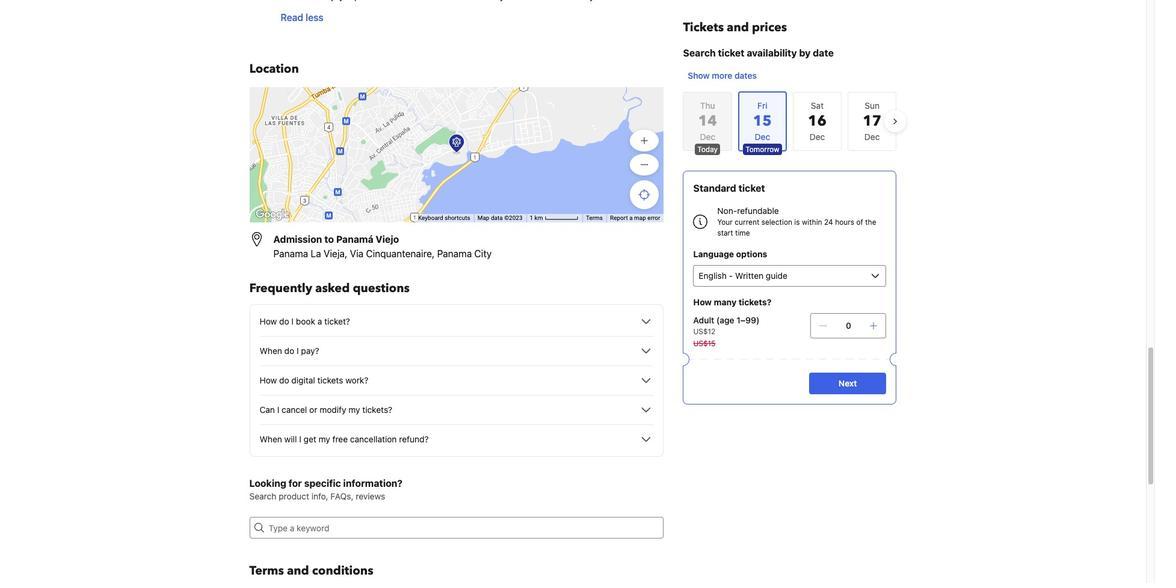 Task type: locate. For each thing, give the bounding box(es) containing it.
sun 17 dec
[[863, 100, 881, 142]]

region containing 14
[[673, 87, 906, 156]]

0 horizontal spatial tickets?
[[362, 405, 392, 415]]

shortcuts
[[445, 215, 470, 221]]

how down frequently
[[260, 316, 277, 327]]

1 vertical spatial when
[[260, 434, 282, 445]]

can
[[260, 405, 275, 415]]

the
[[865, 218, 876, 227]]

2 vertical spatial how
[[260, 375, 277, 386]]

1 vertical spatial search
[[249, 492, 276, 502]]

1 vertical spatial a
[[317, 316, 322, 327]]

do for tickets
[[279, 375, 289, 386]]

0 vertical spatial ticket
[[718, 48, 745, 58]]

terms for terms link
[[586, 215, 603, 221]]

search down the looking
[[249, 492, 276, 502]]

prices
[[752, 19, 787, 35]]

how many tickets?
[[693, 297, 771, 307]]

1 dec from the left
[[700, 132, 715, 142]]

0 horizontal spatial terms
[[249, 563, 284, 579]]

a left map
[[629, 215, 633, 221]]

report a map error link
[[610, 215, 660, 221]]

asked
[[315, 280, 350, 297]]

digital
[[291, 375, 315, 386]]

how up "adult"
[[693, 297, 712, 307]]

when for when do i pay?
[[260, 346, 282, 356]]

can i cancel or modify my tickets?
[[260, 405, 392, 415]]

vieja,
[[324, 248, 347, 259]]

map
[[477, 215, 489, 221]]

when
[[260, 346, 282, 356], [260, 434, 282, 445]]

1 vertical spatial ticket
[[739, 183, 765, 194]]

and left the prices
[[727, 19, 749, 35]]

hours
[[835, 218, 854, 227]]

1 vertical spatial my
[[319, 434, 330, 445]]

1 panama from the left
[[273, 248, 308, 259]]

refund?
[[399, 434, 429, 445]]

i left book
[[291, 316, 294, 327]]

2 when from the top
[[260, 434, 282, 445]]

questions
[[353, 280, 410, 297]]

1 horizontal spatial tickets?
[[739, 297, 771, 307]]

0 vertical spatial and
[[727, 19, 749, 35]]

read less
[[281, 12, 323, 23]]

3 dec from the left
[[864, 132, 880, 142]]

i inside "dropdown button"
[[299, 434, 301, 445]]

dec up today
[[700, 132, 715, 142]]

do left book
[[279, 316, 289, 327]]

2 panama from the left
[[437, 248, 472, 259]]

1 horizontal spatial and
[[727, 19, 749, 35]]

0 vertical spatial do
[[279, 316, 289, 327]]

2 vertical spatial do
[[279, 375, 289, 386]]

how do i book a ticket?
[[260, 316, 350, 327]]

1 vertical spatial terms
[[249, 563, 284, 579]]

14
[[698, 111, 717, 131]]

faqs,
[[331, 492, 353, 502]]

map
[[634, 215, 646, 221]]

by
[[799, 48, 811, 58]]

admission
[[273, 234, 322, 245]]

a right book
[[317, 316, 322, 327]]

show more dates button
[[683, 65, 762, 87]]

language
[[693, 249, 734, 259]]

i inside dropdown button
[[297, 346, 299, 356]]

i right can
[[277, 405, 279, 415]]

when will i get my free cancellation refund?
[[260, 434, 429, 445]]

0 vertical spatial search
[[683, 48, 716, 58]]

search inside looking for specific information? search product info, faqs, reviews
[[249, 492, 276, 502]]

region
[[673, 87, 906, 156]]

0 vertical spatial terms
[[586, 215, 603, 221]]

i for pay?
[[297, 346, 299, 356]]

dec down 16
[[810, 132, 825, 142]]

tickets? up cancellation
[[362, 405, 392, 415]]

la
[[311, 248, 321, 259]]

1 vertical spatial how
[[260, 316, 277, 327]]

16
[[808, 111, 827, 131]]

1 horizontal spatial panama
[[437, 248, 472, 259]]

viejo
[[376, 234, 399, 245]]

2 horizontal spatial dec
[[864, 132, 880, 142]]

today
[[697, 145, 718, 154]]

0 horizontal spatial search
[[249, 492, 276, 502]]

dec inside thu 14 dec today
[[700, 132, 715, 142]]

options
[[736, 249, 767, 259]]

when will i get my free cancellation refund? button
[[260, 433, 654, 447]]

my right modify on the left bottom
[[348, 405, 360, 415]]

cinquantenaire,
[[366, 248, 435, 259]]

ticket
[[718, 48, 745, 58], [739, 183, 765, 194]]

do for pay?
[[284, 346, 294, 356]]

when inside dropdown button
[[260, 346, 282, 356]]

dec for 17
[[864, 132, 880, 142]]

1 horizontal spatial my
[[348, 405, 360, 415]]

search up the show
[[683, 48, 716, 58]]

do
[[279, 316, 289, 327], [284, 346, 294, 356], [279, 375, 289, 386]]

when left pay?
[[260, 346, 282, 356]]

panama left city
[[437, 248, 472, 259]]

0 horizontal spatial dec
[[700, 132, 715, 142]]

how up can
[[260, 375, 277, 386]]

info,
[[311, 492, 328, 502]]

keyboard shortcuts button
[[418, 214, 470, 223]]

i
[[291, 316, 294, 327], [297, 346, 299, 356], [277, 405, 279, 415], [299, 434, 301, 445]]

panamá
[[336, 234, 373, 245]]

time
[[735, 229, 750, 238]]

i for get
[[299, 434, 301, 445]]

do left digital
[[279, 375, 289, 386]]

when left will
[[260, 434, 282, 445]]

availability
[[747, 48, 797, 58]]

pay?
[[301, 346, 319, 356]]

sun
[[865, 100, 880, 111]]

1 km
[[530, 215, 544, 221]]

©2023
[[504, 215, 522, 221]]

0 vertical spatial my
[[348, 405, 360, 415]]

0 horizontal spatial and
[[287, 563, 309, 579]]

tickets? inside dropdown button
[[362, 405, 392, 415]]

non-refundable your current selection is within 24 hours of the start time
[[717, 206, 876, 238]]

keyboard
[[418, 215, 443, 221]]

is
[[794, 218, 800, 227]]

my right get
[[319, 434, 330, 445]]

i right will
[[299, 434, 301, 445]]

sat 16 dec
[[808, 100, 827, 142]]

get
[[304, 434, 316, 445]]

cancellation
[[350, 434, 397, 445]]

dec inside sun 17 dec
[[864, 132, 880, 142]]

ticket up refundable
[[739, 183, 765, 194]]

and left conditions
[[287, 563, 309, 579]]

do inside dropdown button
[[284, 346, 294, 356]]

tickets? up 1–99)
[[739, 297, 771, 307]]

1 vertical spatial do
[[284, 346, 294, 356]]

can i cancel or modify my tickets? button
[[260, 403, 654, 418]]

how do digital tickets work? button
[[260, 374, 654, 388]]

panama
[[273, 248, 308, 259], [437, 248, 472, 259]]

work?
[[345, 375, 368, 386]]

or
[[309, 405, 317, 415]]

1 when from the top
[[260, 346, 282, 356]]

tickets and prices
[[683, 19, 787, 35]]

Type a keyword field
[[264, 517, 664, 539]]

looking for specific information? search product info, faqs, reviews
[[249, 478, 402, 502]]

0 horizontal spatial my
[[319, 434, 330, 445]]

2 dec from the left
[[810, 132, 825, 142]]

1 horizontal spatial terms
[[586, 215, 603, 221]]

dec
[[700, 132, 715, 142], [810, 132, 825, 142], [864, 132, 880, 142]]

panama down 'admission'
[[273, 248, 308, 259]]

do left pay?
[[284, 346, 294, 356]]

and for terms
[[287, 563, 309, 579]]

1 horizontal spatial a
[[629, 215, 633, 221]]

dec down 17
[[864, 132, 880, 142]]

1 horizontal spatial dec
[[810, 132, 825, 142]]

0 horizontal spatial a
[[317, 316, 322, 327]]

adult
[[693, 315, 714, 325]]

when inside "dropdown button"
[[260, 434, 282, 445]]

frequently asked questions
[[249, 280, 410, 297]]

0 horizontal spatial panama
[[273, 248, 308, 259]]

search ticket availability by date
[[683, 48, 834, 58]]

ticket up show more dates
[[718, 48, 745, 58]]

0 vertical spatial how
[[693, 297, 712, 307]]

date
[[813, 48, 834, 58]]

conditions
[[312, 563, 373, 579]]

0 vertical spatial when
[[260, 346, 282, 356]]

dec inside sat 16 dec
[[810, 132, 825, 142]]

1 vertical spatial tickets?
[[362, 405, 392, 415]]

terms for terms and conditions
[[249, 563, 284, 579]]

when do i pay? button
[[260, 344, 654, 359]]

how for how do digital tickets work?
[[260, 375, 277, 386]]

i left pay?
[[297, 346, 299, 356]]

1 vertical spatial and
[[287, 563, 309, 579]]



Task type: describe. For each thing, give the bounding box(es) containing it.
show
[[688, 70, 710, 81]]

via
[[350, 248, 364, 259]]

when do i pay?
[[260, 346, 319, 356]]

how for how do i book a ticket?
[[260, 316, 277, 327]]

read
[[281, 12, 303, 23]]

next
[[839, 378, 857, 389]]

how do digital tickets work?
[[260, 375, 368, 386]]

more
[[712, 70, 732, 81]]

report
[[610, 215, 628, 221]]

us$12
[[693, 327, 715, 336]]

my inside dropdown button
[[348, 405, 360, 415]]

next button
[[809, 373, 886, 395]]

terms and conditions
[[249, 563, 373, 579]]

standard
[[693, 183, 736, 194]]

many
[[714, 297, 737, 307]]

cancel
[[282, 405, 307, 415]]

product
[[279, 492, 309, 502]]

0 vertical spatial tickets?
[[739, 297, 771, 307]]

specific
[[304, 478, 341, 489]]

and for tickets
[[727, 19, 749, 35]]

17
[[863, 111, 881, 131]]

google image
[[252, 207, 292, 223]]

error
[[648, 215, 660, 221]]

ticket for standard
[[739, 183, 765, 194]]

language options
[[693, 249, 767, 259]]

dates
[[735, 70, 757, 81]]

standard ticket
[[693, 183, 765, 194]]

thu
[[700, 100, 715, 111]]

current
[[735, 218, 759, 227]]

free
[[332, 434, 348, 445]]

do for book
[[279, 316, 289, 327]]

i for book
[[291, 316, 294, 327]]

read less button
[[273, 3, 331, 32]]

within
[[802, 218, 822, 227]]

0 vertical spatial a
[[629, 215, 633, 221]]

will
[[284, 434, 297, 445]]

less
[[306, 12, 323, 23]]

map region
[[249, 87, 664, 223]]

ticket for search
[[718, 48, 745, 58]]

a inside dropdown button
[[317, 316, 322, 327]]

0
[[846, 321, 851, 331]]

admission to panamá viejo panama la vieja, via cinquantenaire, panama city
[[273, 234, 492, 259]]

refundable
[[737, 206, 779, 216]]

ticket?
[[324, 316, 350, 327]]

dec for 14
[[700, 132, 715, 142]]

how for how many tickets?
[[693, 297, 712, 307]]

city
[[474, 248, 492, 259]]

location
[[249, 61, 299, 77]]

of
[[856, 218, 863, 227]]

modify
[[320, 405, 346, 415]]

report a map error
[[610, 215, 660, 221]]

adult (age 1–99) us$12
[[693, 315, 760, 336]]

start
[[717, 229, 733, 238]]

selection
[[761, 218, 792, 227]]

(age
[[716, 315, 734, 325]]

frequently
[[249, 280, 312, 297]]

book
[[296, 316, 315, 327]]

my inside "dropdown button"
[[319, 434, 330, 445]]

for
[[289, 478, 302, 489]]

non-
[[717, 206, 737, 216]]

24
[[824, 218, 833, 227]]

when for when will i get my free cancellation refund?
[[260, 434, 282, 445]]

us$15
[[693, 339, 716, 348]]

data
[[491, 215, 503, 221]]

keyboard shortcuts
[[418, 215, 470, 221]]

information?
[[343, 478, 402, 489]]

1 horizontal spatial search
[[683, 48, 716, 58]]

km
[[535, 215, 543, 221]]

reviews
[[356, 492, 385, 502]]

1 km button
[[526, 214, 582, 223]]

dec for 16
[[810, 132, 825, 142]]

to
[[324, 234, 334, 245]]

thu 14 dec today
[[697, 100, 718, 154]]

your
[[717, 218, 733, 227]]

looking
[[249, 478, 286, 489]]

1–99)
[[737, 315, 760, 325]]



Task type: vqa. For each thing, say whether or not it's contained in the screenshot.
reduced
no



